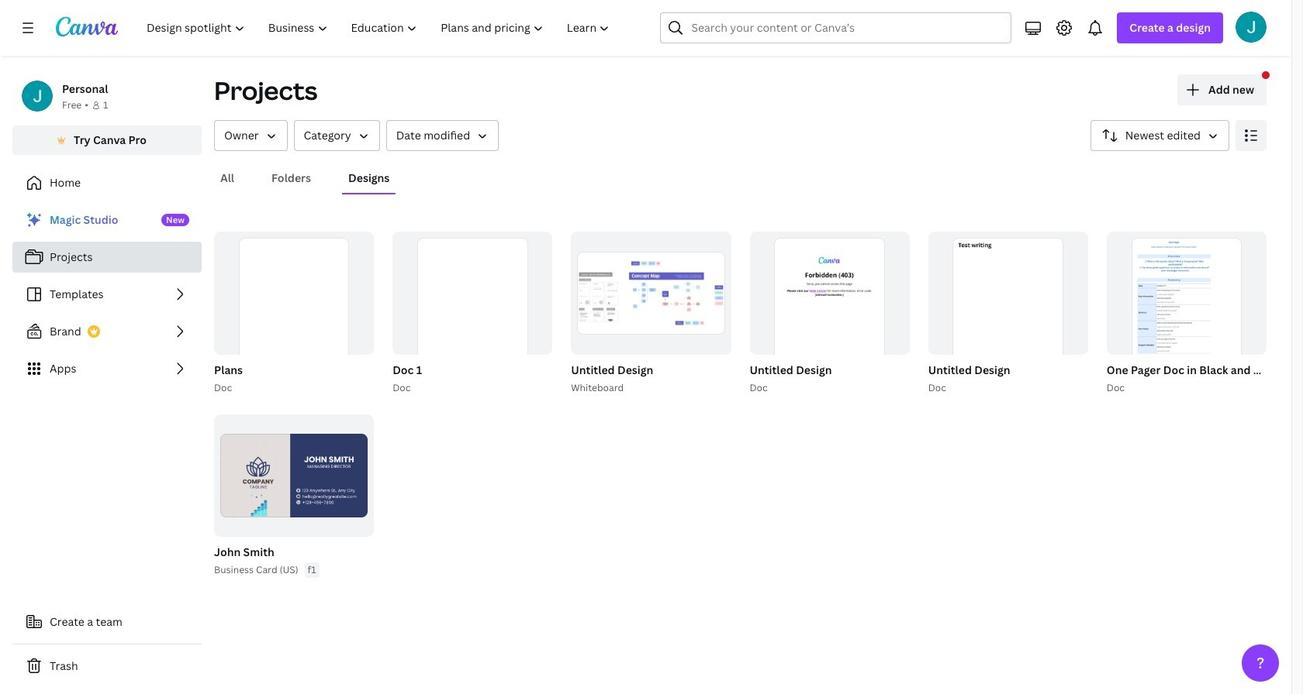 Task type: locate. For each thing, give the bounding box(es) containing it.
Search search field
[[691, 13, 981, 43]]

list
[[12, 205, 202, 385]]

Date modified button
[[386, 120, 499, 151]]

None search field
[[660, 12, 1012, 43]]

group
[[211, 232, 374, 396], [214, 232, 374, 395], [389, 232, 552, 396], [393, 232, 552, 395], [568, 232, 731, 396], [747, 232, 910, 396], [925, 232, 1088, 396], [928, 232, 1088, 395], [1104, 232, 1303, 396], [1107, 232, 1267, 395], [211, 415, 374, 579], [214, 415, 374, 538]]



Task type: vqa. For each thing, say whether or not it's contained in the screenshot.
Date modified BUTTON
yes



Task type: describe. For each thing, give the bounding box(es) containing it.
Owner button
[[214, 120, 287, 151]]

john smith image
[[1236, 12, 1267, 43]]

Sort by button
[[1090, 120, 1229, 151]]

Category button
[[294, 120, 380, 151]]

top level navigation element
[[137, 12, 623, 43]]



